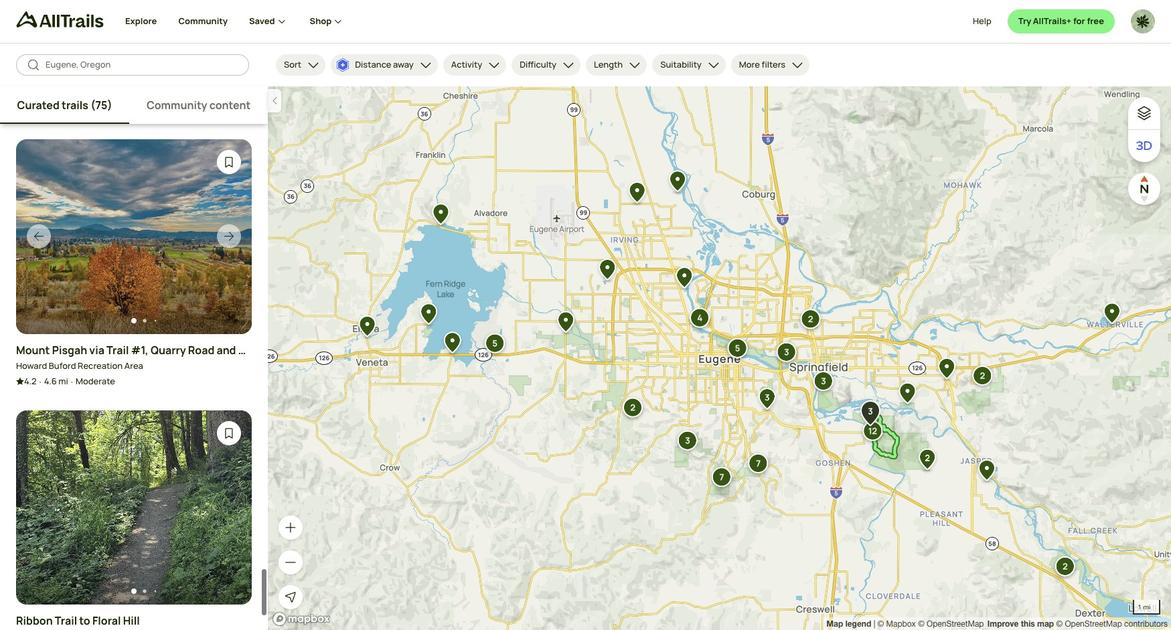 Task type: vqa. For each thing, say whether or not it's contained in the screenshot.
Top Picks in Lake Clark National Park and Preserve
no



Task type: describe. For each thing, give the bounding box(es) containing it.
try alltrails+ for free link
[[1008, 9, 1115, 33]]

hill
[[123, 611, 140, 626]]

1 vertical spatial trail
[[55, 611, 77, 626]]

more filters button
[[731, 54, 810, 76]]

sort button
[[276, 54, 326, 76]]

community for community
[[178, 15, 228, 27]]

alltrails image
[[16, 11, 104, 27]]

© openstreetmap contributors link
[[1057, 620, 1168, 629]]

help
[[973, 15, 992, 27]]

alltrails link
[[16, 11, 125, 33]]

moderate
[[76, 373, 115, 385]]

map
[[827, 619, 844, 629]]

recreation
[[78, 357, 123, 369]]

improve this map link
[[988, 619, 1055, 629]]

sort
[[284, 58, 302, 71]]

mount
[[16, 340, 50, 355]]

map options image
[[1137, 105, 1153, 121]]

distance away
[[355, 58, 414, 71]]

for
[[1074, 15, 1086, 27]]

saved link
[[249, 0, 288, 43]]

away
[[393, 58, 414, 71]]

navigate next image
[[222, 498, 236, 512]]

|
[[874, 620, 876, 629]]

© mapbox link
[[878, 620, 916, 629]]

mapbox
[[887, 620, 916, 629]]

explore link
[[125, 0, 157, 43]]

via
[[89, 340, 104, 355]]

trails
[[62, 98, 88, 113]]

selected trailhead image
[[857, 398, 885, 432]]

add to list image for ribbon trail to floral hill
[[222, 424, 236, 437]]

activity
[[451, 58, 483, 71]]

#1,
[[131, 340, 149, 355]]

reset north and pitch image
[[1132, 176, 1158, 202]]

1 openstreetmap from the left
[[927, 620, 984, 629]]

community link
[[178, 0, 228, 43]]

pisgah
[[52, 340, 87, 355]]

howard
[[16, 357, 47, 369]]

suitability
[[661, 58, 702, 71]]

map
[[1038, 619, 1055, 629]]

help link
[[973, 9, 992, 33]]

1 © from the left
[[878, 620, 885, 629]]

improve
[[988, 619, 1019, 629]]

enable 3d map image
[[1137, 138, 1153, 154]]

road
[[188, 340, 215, 355]]

difficulty button
[[512, 54, 581, 76]]

add to list image for mount pisgah via trail #1, quarry road and seavey way
[[222, 153, 236, 166]]

shop link
[[310, 0, 345, 43]]

2 · from the left
[[71, 373, 73, 385]]

current location image
[[284, 591, 297, 604]]

ribbon trail to floral hill
[[16, 611, 140, 626]]

community content tab
[[130, 86, 268, 124]]

mi inside 4.2 · 4.6 mi · moderate
[[58, 373, 68, 385]]

navigate previous image
[[32, 227, 46, 241]]

contributors
[[1125, 620, 1168, 629]]

4.2 · 4.6 mi · moderate
[[24, 373, 115, 385]]



Task type: locate. For each thing, give the bounding box(es) containing it.
trail inside mount pisgah via trail #1, quarry road and seavey way howard buford recreation area
[[107, 340, 129, 355]]

length
[[594, 58, 623, 71]]

difficulty
[[520, 58, 557, 71]]

None search field
[[16, 54, 249, 76]]

navigate previous image
[[32, 498, 46, 512]]

community content
[[147, 98, 251, 113]]

and
[[217, 340, 236, 355]]

0 horizontal spatial openstreetmap
[[927, 620, 984, 629]]

community
[[178, 15, 228, 27], [147, 98, 207, 113]]

1 mi
[[1138, 603, 1151, 611]]

shop button
[[310, 0, 345, 43]]

try alltrails+ for free
[[1019, 15, 1105, 27]]

add to list image
[[222, 153, 236, 166], [222, 424, 236, 437]]

zoom map out image
[[284, 556, 297, 569]]

0 vertical spatial trail
[[107, 340, 129, 355]]

0 horizontal spatial ·
[[39, 373, 41, 385]]

map region
[[268, 86, 1172, 630]]

howard buford recreation area link
[[16, 357, 143, 370]]

activity button
[[443, 54, 507, 76]]

navigate next image
[[222, 227, 236, 241]]

map legend | © mapbox © openstreetmap improve this map © openstreetmap contributors
[[827, 619, 1168, 629]]

more filters
[[740, 58, 786, 71]]

© right map
[[1057, 620, 1063, 629]]

explore
[[125, 15, 157, 27]]

mount pisgah via trail #1, quarry road and seavey way howard buford recreation area
[[16, 340, 300, 369]]

3 © from the left
[[1057, 620, 1063, 629]]

4.6
[[44, 373, 57, 385]]

2 openstreetmap from the left
[[1065, 620, 1123, 629]]

1
[[1138, 603, 1142, 611]]

© openstreetmap link
[[919, 620, 984, 629]]

·
[[39, 373, 41, 385], [71, 373, 73, 385]]

free
[[1088, 15, 1105, 27]]

community left content
[[147, 98, 207, 113]]

1 horizontal spatial trail
[[107, 340, 129, 355]]

0 horizontal spatial trail
[[55, 611, 77, 626]]

try
[[1019, 15, 1032, 27]]

1 add to list image from the top
[[222, 153, 236, 166]]

1 horizontal spatial ©
[[919, 620, 925, 629]]

area
[[124, 357, 143, 369]]

community left saved
[[178, 15, 228, 27]]

floral
[[92, 611, 121, 626]]

1 · from the left
[[39, 373, 41, 385]]

2 add to list image from the top
[[222, 424, 236, 437]]

trail left 'to'
[[55, 611, 77, 626]]

ribbon
[[16, 611, 53, 626]]

more
[[740, 58, 760, 71]]

1 horizontal spatial mi
[[1144, 603, 1151, 611]]

saved button
[[249, 0, 310, 43]]

curated
[[17, 98, 60, 113]]

openstreetmap left improve
[[927, 620, 984, 629]]

0 horizontal spatial mi
[[58, 373, 68, 385]]

length button
[[586, 54, 647, 76]]

curated trails (75)
[[17, 98, 112, 113]]

kendall image
[[1132, 9, 1156, 33]]

seavey
[[238, 340, 276, 355]]

4.2
[[24, 373, 37, 385]]

2 © from the left
[[919, 620, 925, 629]]

curated trails (75) tab
[[0, 86, 130, 124]]

1 vertical spatial mi
[[1144, 603, 1151, 611]]

0 horizontal spatial ©
[[878, 620, 885, 629]]

dialog
[[0, 0, 1172, 630]]

© right mapbox
[[919, 620, 925, 629]]

tab list
[[0, 86, 268, 124]]

shop
[[310, 15, 332, 27]]

1 horizontal spatial ·
[[71, 373, 73, 385]]

filters
[[762, 58, 786, 71]]

· down "howard buford recreation area" link
[[71, 373, 73, 385]]

alltrails+
[[1034, 15, 1072, 27]]

legend
[[846, 619, 872, 629]]

1 vertical spatial add to list image
[[222, 424, 236, 437]]

1 vertical spatial community
[[147, 98, 207, 113]]

openstreetmap
[[927, 620, 984, 629], [1065, 620, 1123, 629]]

1 horizontal spatial openstreetmap
[[1065, 620, 1123, 629]]

2 horizontal spatial ©
[[1057, 620, 1063, 629]]

close this dialog image
[[1136, 574, 1149, 587]]

saved
[[249, 15, 275, 27]]

trail right the via on the bottom
[[107, 340, 129, 355]]

map legend link
[[827, 619, 874, 629]]

© right |
[[878, 620, 885, 629]]

list containing map legend
[[827, 618, 1168, 630]]

©
[[878, 620, 885, 629], [919, 620, 925, 629], [1057, 620, 1063, 629]]

distance away button
[[331, 54, 438, 76]]

community for community content
[[147, 98, 207, 113]]

mi right the '4.6'
[[58, 373, 68, 385]]

trail
[[107, 340, 129, 355], [55, 611, 77, 626]]

mi
[[58, 373, 68, 385], [1144, 603, 1151, 611]]

way
[[278, 340, 300, 355]]

distance
[[355, 58, 392, 71]]

0 vertical spatial add to list image
[[222, 153, 236, 166]]

Eugene, Oregon field
[[46, 58, 239, 72]]

suitability button
[[653, 54, 726, 76]]

quarry
[[151, 340, 186, 355]]

0 vertical spatial mi
[[58, 373, 68, 385]]

content
[[210, 98, 251, 113]]

0 vertical spatial community
[[178, 15, 228, 27]]

zoom map in image
[[284, 521, 297, 535]]

tab list containing curated trails (75)
[[0, 86, 268, 124]]

this
[[1022, 619, 1036, 629]]

to
[[79, 611, 90, 626]]

openstreetmap right map
[[1065, 620, 1123, 629]]

(75)
[[91, 98, 112, 113]]

list
[[827, 618, 1168, 630]]

· right 4.2
[[39, 373, 41, 385]]

buford
[[49, 357, 76, 369]]

community inside tab
[[147, 98, 207, 113]]

mi right 1
[[1144, 603, 1151, 611]]



